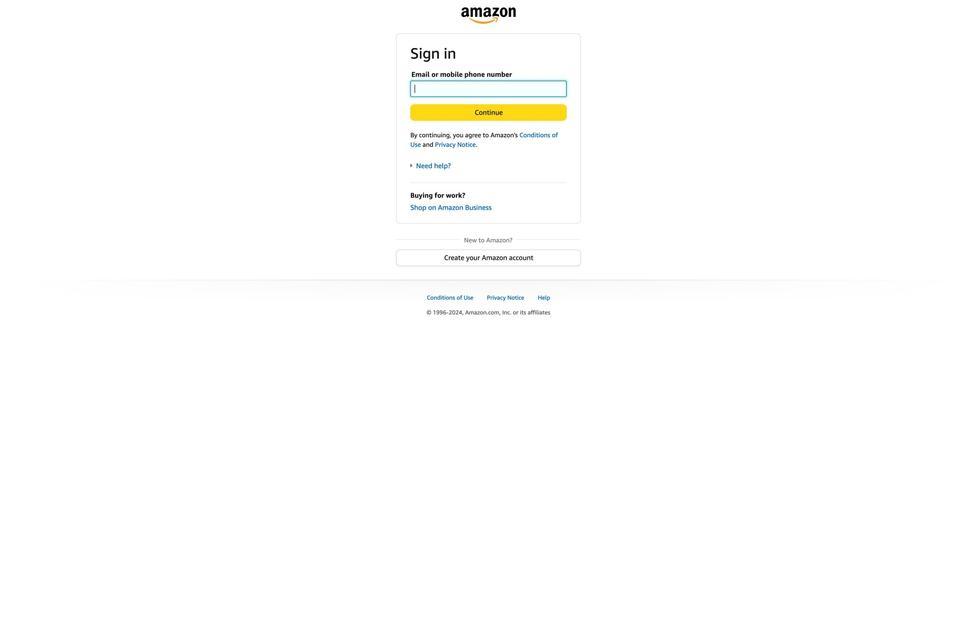 Task type: vqa. For each thing, say whether or not it's contained in the screenshot.
tab list
no



Task type: describe. For each thing, give the bounding box(es) containing it.
amazon image
[[462, 7, 516, 24]]

expand image
[[411, 164, 414, 168]]



Task type: locate. For each thing, give the bounding box(es) containing it.
None email field
[[411, 81, 567, 97]]

None submit
[[411, 105, 566, 120]]



